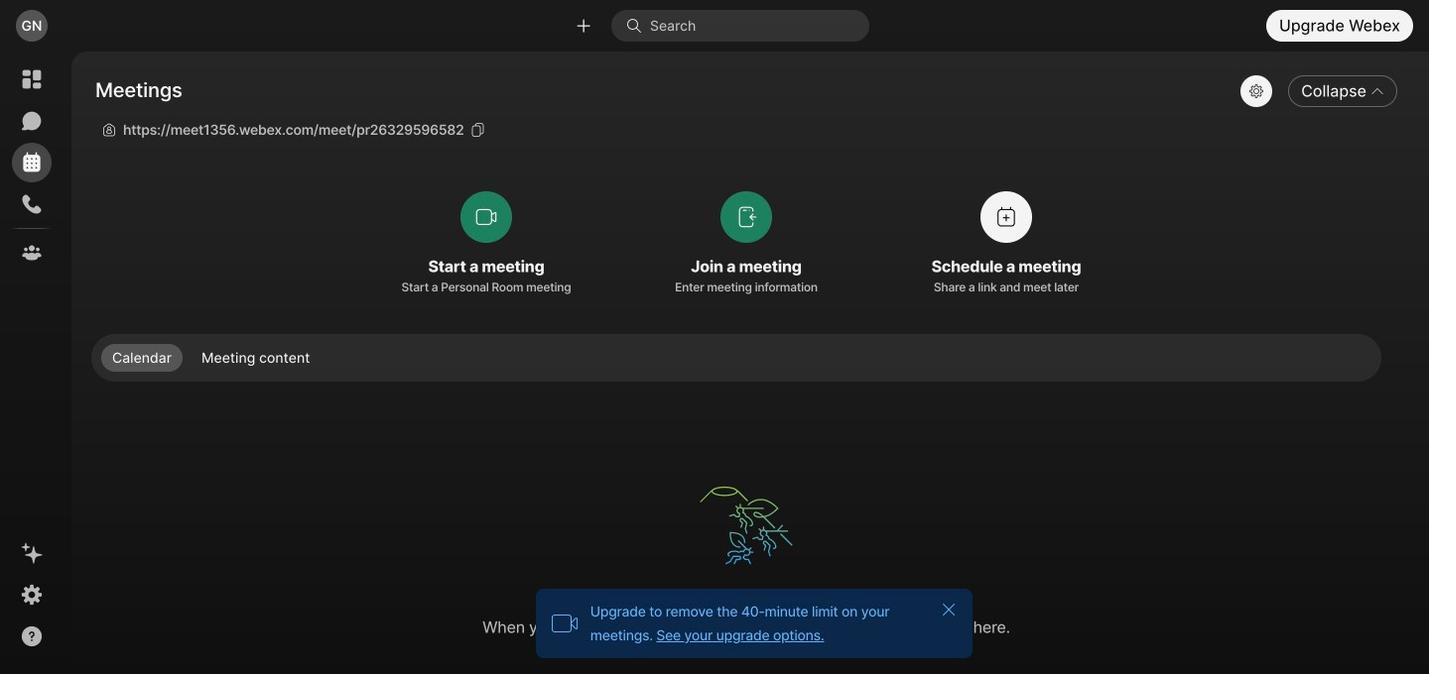 Task type: describe. For each thing, give the bounding box(es) containing it.
cancel_16 image
[[941, 602, 957, 618]]

camera_28 image
[[551, 610, 578, 638]]



Task type: vqa. For each thing, say whether or not it's contained in the screenshot.
cancel_16 Image on the right of page
yes



Task type: locate. For each thing, give the bounding box(es) containing it.
webex tab list
[[12, 60, 52, 273]]

navigation
[[0, 52, 64, 675]]



